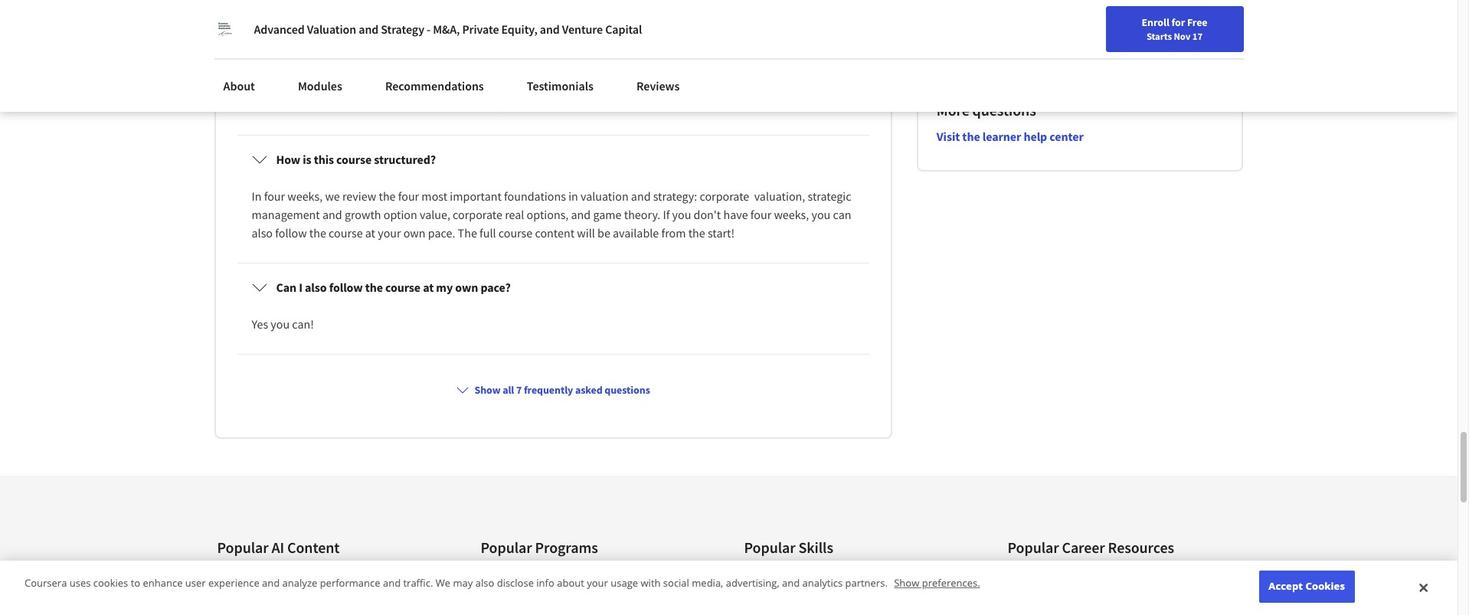 Task type: describe. For each thing, give the bounding box(es) containing it.
visit the learner help center
[[937, 129, 1084, 144]]

can
[[276, 280, 297, 295]]

modules link
[[289, 69, 352, 103]]

the
[[458, 225, 477, 241]]

0 horizontal spatial questions
[[376, 6, 465, 34]]

in
[[252, 189, 262, 204]]

popular programs
[[481, 538, 598, 557]]

google for google data analytics professional certificate
[[481, 592, 512, 605]]

option
[[384, 207, 417, 222]]

coursera
[[25, 576, 67, 590]]

2 horizontal spatial four
[[751, 207, 772, 222]]

and right equity,
[[540, 21, 560, 37]]

we
[[436, 576, 451, 590]]

1 horizontal spatial career
[[1305, 18, 1334, 31]]

venture
[[562, 21, 603, 37]]

ai for business
[[217, 569, 226, 582]]

show inside dropdown button
[[475, 383, 501, 397]]

will
[[577, 225, 595, 241]]

yes
[[252, 317, 268, 332]]

erasmus university rotterdam image
[[214, 18, 236, 40]]

this
[[314, 152, 334, 167]]

theory.
[[624, 207, 661, 222]]

growth
[[345, 207, 381, 222]]

yes you can!
[[252, 317, 314, 332]]

0 vertical spatial asked
[[318, 6, 371, 34]]

private
[[462, 21, 499, 37]]

ai for everyone
[[217, 592, 226, 605]]

the right visit
[[962, 129, 980, 144]]

ai for business specialization link
[[217, 569, 349, 582]]

accept cookies
[[1269, 579, 1345, 593]]

show all 7 frequently asked questions
[[475, 383, 650, 397]]

partners.
[[845, 576, 888, 590]]

real
[[505, 207, 524, 222]]

resources
[[1108, 538, 1174, 557]]

about
[[557, 576, 584, 590]]

0 vertical spatial courses
[[808, 569, 844, 582]]

google cybersecurity professional certificate
[[481, 569, 682, 582]]

valuation,
[[754, 189, 805, 204]]

1 vertical spatial show
[[894, 576, 920, 590]]

advanced
[[254, 21, 305, 37]]

course inside how is this course structured? dropdown button
[[336, 152, 372, 167]]

in
[[569, 189, 578, 204]]

valuation
[[307, 21, 356, 37]]

in four weeks, we review the four most important foundations in valuation and strategy: corporate  valuation, strategic management and growth option value, corporate real options, and game theory. if you don't have four weeks, you can also follow the course at your own pace. the full course content will be available from the start!
[[252, 189, 854, 241]]

we
[[325, 189, 340, 204]]

visit the learner help center link
[[937, 129, 1084, 144]]

1 vertical spatial questions
[[973, 101, 1036, 120]]

strategic
[[808, 189, 852, 204]]

game
[[593, 207, 622, 222]]

ai for business specialization
[[217, 569, 349, 582]]

how is this course structured? button
[[239, 138, 867, 181]]

learner
[[983, 129, 1021, 144]]

collapsed list
[[234, 78, 872, 601]]

google data analytics professional certificate link
[[481, 592, 683, 605]]

for for everyone
[[228, 592, 243, 605]]

google for google cybersecurity professional certificate
[[481, 569, 512, 582]]

0 horizontal spatial four
[[264, 189, 285, 204]]

popular for popular career resources
[[1008, 538, 1059, 557]]

content
[[287, 538, 340, 557]]

foundations
[[504, 189, 566, 204]]

follow inside in four weeks, we review the four most important foundations in valuation and strategy: corporate  valuation, strategic management and growth option value, corporate real options, and game theory. if you don't have four weeks, you can also follow the course at your own pace. the full course content will be available from the start!
[[275, 225, 307, 241]]

show preferences. link
[[894, 576, 980, 590]]

be
[[598, 225, 610, 241]]

2 horizontal spatial also
[[475, 576, 494, 590]]

and up everyone
[[262, 576, 280, 590]]

and left "traffic."
[[383, 576, 401, 590]]

1 vertical spatial career
[[1062, 538, 1105, 557]]

asked inside dropdown button
[[575, 383, 603, 397]]

and up data analysis courses
[[782, 576, 800, 590]]

testimonials link
[[518, 69, 603, 103]]

strategy
[[381, 21, 424, 37]]

recommendations link
[[376, 69, 493, 103]]

advanced valuation and strategy - m&a, private equity, and venture capital
[[254, 21, 642, 37]]

all
[[503, 383, 514, 397]]

at inside dropdown button
[[423, 280, 434, 295]]

0 vertical spatial ai
[[272, 538, 284, 557]]

value,
[[420, 207, 450, 222]]

cookies
[[93, 576, 128, 590]]

frequently asked questions
[[214, 6, 465, 34]]

show all 7 frequently asked questions button
[[450, 376, 656, 404]]

strategy:
[[653, 189, 697, 204]]

pace?
[[481, 280, 511, 295]]

popular skills
[[744, 538, 833, 557]]

about link
[[214, 69, 264, 103]]

cookies
[[1306, 579, 1345, 593]]

analytics
[[803, 576, 843, 590]]

1 vertical spatial certificate
[[637, 592, 683, 605]]

review
[[342, 189, 376, 204]]

course down real
[[499, 225, 533, 241]]

start!
[[708, 225, 735, 241]]

can i also follow the course at my own pace?
[[276, 280, 511, 295]]

frequently
[[214, 6, 314, 34]]

nov
[[1174, 30, 1191, 42]]

business
[[245, 569, 284, 582]]

for for business
[[228, 569, 243, 582]]

accept cookies button
[[1259, 571, 1355, 603]]

course inside dropdown button
[[385, 280, 421, 295]]

questions inside dropdown button
[[605, 383, 650, 397]]

social
[[663, 576, 689, 590]]

2 data from the left
[[744, 592, 765, 605]]

find your new career
[[1238, 18, 1334, 31]]

starts
[[1147, 30, 1172, 42]]

your inside in four weeks, we review the four most important foundations in valuation and strategy: corporate  valuation, strategic management and growth option value, corporate real options, and game theory. if you don't have four weeks, you can also follow the course at your own pace. the full course content will be available from the start!
[[378, 225, 401, 241]]

with
[[641, 576, 661, 590]]

popular for popular programs
[[481, 538, 532, 557]]

most
[[422, 189, 447, 204]]

content
[[535, 225, 575, 241]]

-
[[427, 21, 431, 37]]

enroll
[[1142, 15, 1170, 29]]

performance
[[320, 576, 380, 590]]

programs
[[535, 538, 598, 557]]

own inside in four weeks, we review the four most important foundations in valuation and strategy: corporate  valuation, strategic management and growth option value, corporate real options, and game theory. if you don't have four weeks, you can also follow the course at your own pace. the full course content will be available from the start!
[[404, 225, 426, 241]]



Task type: vqa. For each thing, say whether or not it's contained in the screenshot.


Task type: locate. For each thing, give the bounding box(es) containing it.
you right yes
[[271, 317, 290, 332]]

more
[[937, 101, 970, 120]]

1 vertical spatial your
[[378, 225, 401, 241]]

corporate up have
[[700, 189, 749, 204]]

full
[[480, 225, 496, 241]]

data
[[515, 592, 535, 605], [744, 592, 765, 605]]

how
[[276, 152, 300, 167]]

0 horizontal spatial cybersecurity
[[515, 569, 576, 582]]

and down the we
[[322, 207, 342, 222]]

uses
[[70, 576, 91, 590]]

advertising,
[[726, 576, 780, 590]]

corporate down the important
[[453, 207, 503, 222]]

certificate left media,
[[636, 569, 682, 582]]

data down advertising, in the bottom of the page
[[744, 592, 765, 605]]

None search field
[[218, 10, 586, 40]]

0 vertical spatial at
[[365, 225, 375, 241]]

google
[[481, 569, 512, 582], [481, 592, 512, 605]]

ai right user
[[217, 569, 226, 582]]

for down 'experience'
[[228, 592, 243, 605]]

user
[[185, 576, 206, 590]]

1 vertical spatial courses
[[806, 592, 841, 605]]

data analysis courses
[[744, 592, 841, 605]]

1 cybersecurity from the left
[[515, 569, 576, 582]]

your down option
[[378, 225, 401, 241]]

0 horizontal spatial career
[[1062, 538, 1105, 557]]

structured?
[[374, 152, 436, 167]]

opens in a new tab image
[[385, 573, 398, 586]]

footer
[[0, 476, 1458, 615]]

0 horizontal spatial at
[[365, 225, 375, 241]]

2 for from the top
[[228, 592, 243, 605]]

1 horizontal spatial list
[[481, 568, 700, 615]]

and up theory.
[[631, 189, 651, 204]]

media,
[[692, 576, 723, 590]]

1 vertical spatial google
[[481, 592, 512, 605]]

0 horizontal spatial show
[[475, 383, 501, 397]]

course left my
[[385, 280, 421, 295]]

certificate down with
[[637, 592, 683, 605]]

0 horizontal spatial you
[[271, 317, 290, 332]]

list
[[217, 568, 436, 615], [481, 568, 700, 615], [744, 568, 963, 615]]

find
[[1238, 18, 1258, 31]]

coursera uses cookies to enhance user experience and analyze performance and traffic. we may also disclose info about your usage with social media, advertising, and analytics partners. show preferences.
[[25, 576, 980, 590]]

1 vertical spatial follow
[[329, 280, 363, 295]]

skills
[[799, 538, 833, 557]]

1 horizontal spatial data
[[744, 592, 765, 605]]

2 horizontal spatial questions
[[973, 101, 1036, 120]]

0 horizontal spatial list
[[217, 568, 436, 615]]

career
[[1305, 18, 1334, 31], [1062, 538, 1105, 557]]

list for popular skills
[[744, 568, 963, 615]]

footer containing popular ai content
[[0, 476, 1458, 615]]

specialization
[[286, 569, 349, 582]]

for
[[228, 569, 243, 582], [228, 592, 243, 605]]

and up will at the top left
[[571, 207, 591, 222]]

3 popular from the left
[[744, 538, 796, 557]]

1 for from the top
[[228, 569, 243, 582]]

2 horizontal spatial list
[[744, 568, 963, 615]]

professional up google data analytics professional certificate link
[[578, 569, 633, 582]]

popular ai content
[[217, 538, 340, 557]]

your right the find on the right of the page
[[1260, 18, 1280, 31]]

don't
[[694, 207, 721, 222]]

follow inside dropdown button
[[329, 280, 363, 295]]

0 horizontal spatial also
[[252, 225, 273, 241]]

0 vertical spatial your
[[1260, 18, 1280, 31]]

0 vertical spatial also
[[252, 225, 273, 241]]

career right new
[[1305, 18, 1334, 31]]

also inside in four weeks, we review the four most important foundations in valuation and strategy: corporate  valuation, strategic management and growth option value, corporate real options, and game theory. if you don't have four weeks, you can also follow the course at your own pace. the full course content will be available from the start!
[[252, 225, 273, 241]]

also
[[252, 225, 273, 241], [305, 280, 327, 295], [475, 576, 494, 590]]

at inside in four weeks, we review the four most important foundations in valuation and strategy: corporate  valuation, strategic management and growth option value, corporate real options, and game theory. if you don't have four weeks, you can also follow the course at your own pace. the full course content will be available from the start!
[[365, 225, 375, 241]]

cybersecurity up analytics
[[515, 569, 576, 582]]

0 vertical spatial questions
[[376, 6, 465, 34]]

preferences.
[[922, 576, 980, 590]]

0 vertical spatial for
[[228, 569, 243, 582]]

0 horizontal spatial data
[[515, 592, 535, 605]]

free
[[1187, 15, 1208, 29]]

data analysis courses link
[[744, 592, 841, 605]]

questions
[[376, 6, 465, 34], [973, 101, 1036, 120], [605, 383, 650, 397]]

1 horizontal spatial at
[[423, 280, 434, 295]]

2 popular from the left
[[481, 538, 532, 557]]

list containing google cybersecurity professional certificate
[[481, 568, 700, 615]]

0 vertical spatial corporate
[[700, 189, 749, 204]]

for up ai for everyone link
[[228, 569, 243, 582]]

list for popular ai content
[[217, 568, 436, 615]]

asked right the frequently on the left bottom of the page
[[575, 383, 603, 397]]

popular for popular skills
[[744, 538, 796, 557]]

courses down analytics
[[806, 592, 841, 605]]

1 horizontal spatial corporate
[[700, 189, 749, 204]]

2 horizontal spatial you
[[812, 207, 831, 222]]

find your new career link
[[1230, 15, 1342, 34]]

0 horizontal spatial weeks,
[[288, 189, 323, 204]]

my
[[436, 280, 453, 295]]

can i also follow the course at my own pace? button
[[239, 266, 867, 309]]

0 horizontal spatial your
[[378, 225, 401, 241]]

i
[[299, 280, 303, 295]]

1 horizontal spatial asked
[[575, 383, 603, 397]]

the
[[962, 129, 980, 144], [379, 189, 396, 204], [309, 225, 326, 241], [688, 225, 705, 241], [365, 280, 383, 295]]

1 vertical spatial also
[[305, 280, 327, 295]]

at down growth
[[365, 225, 375, 241]]

also right i
[[305, 280, 327, 295]]

1 horizontal spatial questions
[[605, 383, 650, 397]]

corporate
[[700, 189, 749, 204], [453, 207, 503, 222]]

ai for everyone
[[217, 592, 287, 605]]

at left my
[[423, 280, 434, 295]]

visit
[[937, 129, 960, 144]]

also right may
[[475, 576, 494, 590]]

google down coursera uses cookies to enhance user experience and analyze performance and traffic. we may also disclose info about your usage with social media, advertising, and analytics partners. show preferences.
[[481, 592, 512, 605]]

your
[[1260, 18, 1280, 31], [378, 225, 401, 241], [587, 576, 608, 590]]

2 google from the top
[[481, 592, 512, 605]]

at
[[365, 225, 375, 241], [423, 280, 434, 295]]

you down strategic
[[812, 207, 831, 222]]

pace.
[[428, 225, 455, 241]]

1 vertical spatial corporate
[[453, 207, 503, 222]]

1 popular from the left
[[217, 538, 269, 557]]

course right "this"
[[336, 152, 372, 167]]

list containing cybersecurity courses
[[744, 568, 963, 615]]

enroll for free starts nov 17
[[1142, 15, 1208, 42]]

can!
[[292, 317, 314, 332]]

to
[[131, 576, 140, 590]]

the left my
[[365, 280, 383, 295]]

weeks, down valuation,
[[774, 207, 809, 222]]

1 horizontal spatial also
[[305, 280, 327, 295]]

equity,
[[501, 21, 538, 37]]

have
[[724, 207, 748, 222]]

2 list from the left
[[481, 568, 700, 615]]

the down don't
[[688, 225, 705, 241]]

is
[[303, 152, 311, 167]]

0 horizontal spatial asked
[[318, 6, 371, 34]]

1 google from the top
[[481, 569, 512, 582]]

ai
[[272, 538, 284, 557], [217, 569, 226, 582], [217, 592, 226, 605]]

you
[[672, 207, 691, 222], [812, 207, 831, 222], [271, 317, 290, 332]]

your up google data analytics professional certificate
[[587, 576, 608, 590]]

and left strategy
[[359, 21, 379, 37]]

1 horizontal spatial weeks,
[[774, 207, 809, 222]]

frequently
[[524, 383, 573, 397]]

17
[[1193, 30, 1203, 42]]

0 vertical spatial show
[[475, 383, 501, 397]]

2 vertical spatial also
[[475, 576, 494, 590]]

1 list from the left
[[217, 568, 436, 615]]

list containing ai for business specialization
[[217, 568, 436, 615]]

you right if at left
[[672, 207, 691, 222]]

accept
[[1269, 579, 1303, 593]]

0 vertical spatial professional
[[578, 569, 633, 582]]

weeks, up management
[[288, 189, 323, 204]]

1 data from the left
[[515, 592, 535, 605]]

ai up 'ai for business specialization' link
[[272, 538, 284, 557]]

modules
[[298, 78, 342, 93]]

1 horizontal spatial cybersecurity
[[744, 569, 806, 582]]

2 vertical spatial questions
[[605, 383, 650, 397]]

popular for popular ai content
[[217, 538, 269, 557]]

0 vertical spatial follow
[[275, 225, 307, 241]]

0 vertical spatial own
[[404, 225, 426, 241]]

4 popular from the left
[[1008, 538, 1059, 557]]

the down management
[[309, 225, 326, 241]]

0 vertical spatial career
[[1305, 18, 1334, 31]]

own right my
[[455, 280, 478, 295]]

2 horizontal spatial your
[[1260, 18, 1280, 31]]

google right may
[[481, 569, 512, 582]]

testimonials
[[527, 78, 594, 93]]

center
[[1050, 129, 1084, 144]]

cybersecurity up 'analysis'
[[744, 569, 806, 582]]

1 vertical spatial ai
[[217, 569, 226, 582]]

four right in
[[264, 189, 285, 204]]

enhance
[[143, 576, 183, 590]]

1 vertical spatial weeks,
[[774, 207, 809, 222]]

disclose
[[497, 576, 534, 590]]

0 horizontal spatial follow
[[275, 225, 307, 241]]

about
[[223, 78, 255, 93]]

list for popular programs
[[481, 568, 700, 615]]

1 horizontal spatial follow
[[329, 280, 363, 295]]

asked left strategy
[[318, 6, 371, 34]]

for
[[1172, 15, 1185, 29]]

courses down skills
[[808, 569, 844, 582]]

own inside dropdown button
[[455, 280, 478, 295]]

four right have
[[751, 207, 772, 222]]

weeks,
[[288, 189, 323, 204], [774, 207, 809, 222]]

the up option
[[379, 189, 396, 204]]

1 vertical spatial at
[[423, 280, 434, 295]]

also down management
[[252, 225, 273, 241]]

and
[[359, 21, 379, 37], [540, 21, 560, 37], [631, 189, 651, 204], [322, 207, 342, 222], [571, 207, 591, 222], [262, 576, 280, 590], [383, 576, 401, 590], [782, 576, 800, 590]]

follow right i
[[329, 280, 363, 295]]

asked
[[318, 6, 371, 34], [575, 383, 603, 397]]

1 vertical spatial for
[[228, 592, 243, 605]]

career left resources
[[1062, 538, 1105, 557]]

show right partners.
[[894, 576, 920, 590]]

also inside dropdown button
[[305, 280, 327, 295]]

follow
[[275, 225, 307, 241], [329, 280, 363, 295]]

1 horizontal spatial show
[[894, 576, 920, 590]]

0 vertical spatial certificate
[[636, 569, 682, 582]]

0 vertical spatial google
[[481, 569, 512, 582]]

1 vertical spatial asked
[[575, 383, 603, 397]]

1 vertical spatial professional
[[580, 592, 635, 605]]

course down growth
[[329, 225, 363, 241]]

four up option
[[398, 189, 419, 204]]

7
[[516, 383, 522, 397]]

the inside dropdown button
[[365, 280, 383, 295]]

show
[[475, 383, 501, 397], [894, 576, 920, 590]]

2 vertical spatial your
[[587, 576, 608, 590]]

1 horizontal spatial you
[[672, 207, 691, 222]]

2 cybersecurity from the left
[[744, 569, 806, 582]]

professional down usage at the left bottom of the page
[[580, 592, 635, 605]]

1 horizontal spatial own
[[455, 280, 478, 295]]

google cybersecurity professional certificate link
[[481, 569, 682, 582]]

show left all
[[475, 383, 501, 397]]

1 horizontal spatial four
[[398, 189, 419, 204]]

own down option
[[404, 225, 426, 241]]

may
[[453, 576, 473, 590]]

more questions
[[937, 101, 1036, 120]]

0 vertical spatial weeks,
[[288, 189, 323, 204]]

cybersecurity courses
[[744, 569, 844, 582]]

info
[[536, 576, 555, 590]]

0 horizontal spatial corporate
[[453, 207, 503, 222]]

1 horizontal spatial your
[[587, 576, 608, 590]]

0 horizontal spatial own
[[404, 225, 426, 241]]

ai down 'experience'
[[217, 592, 226, 605]]

2 vertical spatial ai
[[217, 592, 226, 605]]

if
[[663, 207, 670, 222]]

3 list from the left
[[744, 568, 963, 615]]

reviews
[[637, 78, 680, 93]]

follow down management
[[275, 225, 307, 241]]

data down disclose
[[515, 592, 535, 605]]

capital
[[605, 21, 642, 37]]

options,
[[527, 207, 569, 222]]

popular
[[217, 538, 269, 557], [481, 538, 532, 557], [744, 538, 796, 557], [1008, 538, 1059, 557]]

1 vertical spatial own
[[455, 280, 478, 295]]



